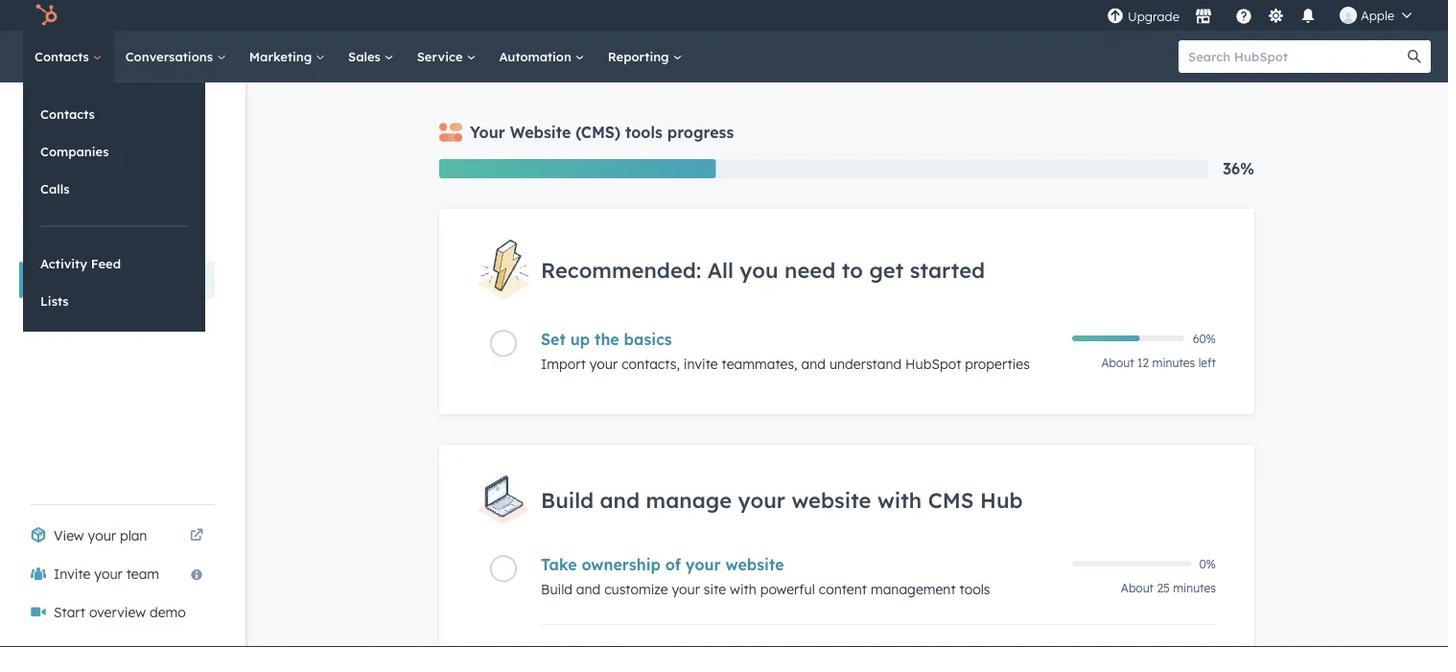 Task type: vqa. For each thing, say whether or not it's contained in the screenshot.
Website to the left
yes



Task type: describe. For each thing, give the bounding box(es) containing it.
marketing link
[[238, 31, 337, 83]]

about 12 minutes left
[[1102, 356, 1217, 371]]

hubspot image
[[35, 4, 58, 27]]

your inside set up the basics import your contacts, invite teammates, and understand hubspot properties
[[590, 356, 618, 373]]

minutes for recommended: all you need to get started
[[1153, 356, 1196, 371]]

import
[[541, 356, 586, 373]]

and inside take ownership of your website build and customize your site with powerful content management tools
[[576, 581, 601, 598]]

service link
[[406, 31, 488, 83]]

reporting
[[608, 48, 673, 64]]

started
[[910, 257, 986, 283]]

cms
[[928, 487, 974, 514]]

companies link
[[23, 133, 205, 170]]

marketplaces button
[[1184, 0, 1224, 31]]

about for build and manage your website with cms hub
[[1121, 581, 1154, 596]]

user guide
[[31, 116, 137, 140]]

apple button
[[1329, 0, 1424, 31]]

invite
[[54, 566, 91, 583]]

automation
[[499, 48, 575, 64]]

activity
[[40, 256, 87, 272]]

website (cms)
[[31, 272, 123, 288]]

the
[[595, 330, 620, 349]]

sales button
[[19, 189, 215, 225]]

calls
[[40, 181, 70, 197]]

of
[[666, 556, 681, 575]]

with inside take ownership of your website build and customize your site with powerful content management tools
[[730, 581, 757, 598]]

marketplaces image
[[1195, 9, 1213, 26]]

user
[[31, 116, 74, 140]]

all
[[708, 257, 734, 283]]

contacts,
[[622, 356, 680, 373]]

view your plan
[[54, 528, 147, 544]]

settings link
[[1265, 5, 1289, 25]]

1 horizontal spatial marketing
[[249, 48, 316, 64]]

left
[[1199, 356, 1217, 371]]

website (cms) button
[[19, 262, 215, 298]]

link opens in a new window image
[[190, 525, 203, 548]]

your
[[470, 123, 505, 142]]

service
[[417, 48, 467, 64]]

upgrade image
[[1107, 8, 1124, 25]]

management
[[871, 581, 956, 598]]

guide
[[80, 116, 137, 140]]

activity feed link
[[23, 246, 205, 282]]

get
[[870, 257, 904, 283]]

contacts inside menu
[[40, 106, 95, 122]]

invite your team
[[54, 566, 159, 583]]

need
[[785, 257, 836, 283]]

2 contacts link from the top
[[23, 96, 205, 132]]

calls link
[[23, 171, 205, 207]]

your right manage
[[738, 487, 786, 514]]

12
[[1138, 356, 1150, 371]]

properties
[[965, 356, 1030, 373]]

website for of
[[726, 556, 784, 575]]

website inside button
[[31, 272, 81, 288]]

your left plan
[[88, 528, 116, 544]]

contacts menu
[[23, 83, 205, 332]]

apple
[[1361, 7, 1395, 23]]

overview
[[89, 604, 146, 621]]

understand
[[830, 356, 902, 373]]

help image
[[1236, 9, 1253, 26]]

hubspot link
[[23, 4, 72, 27]]

1 build from the top
[[541, 487, 594, 514]]

your website (cms) tools progress
[[470, 123, 734, 142]]

plan
[[120, 528, 147, 544]]

view your plan link
[[19, 517, 215, 556]]

bob builder image
[[1340, 7, 1358, 24]]

about 25 minutes
[[1121, 581, 1217, 596]]

conversations link
[[114, 31, 238, 83]]

set
[[541, 330, 566, 349]]

marketing button
[[19, 153, 215, 189]]

25
[[1158, 581, 1170, 596]]

build inside take ownership of your website build and customize your site with powerful content management tools
[[541, 581, 573, 598]]

your down of
[[672, 581, 700, 598]]

powerful
[[761, 581, 815, 598]]

your website (cms) tools progress progress bar
[[439, 159, 716, 178]]

marketing inside button
[[31, 162, 95, 179]]

reporting link
[[597, 31, 694, 83]]

search button
[[1399, 40, 1432, 73]]

invite your team button
[[19, 556, 215, 594]]

website for manage
[[792, 487, 872, 514]]

hub
[[981, 487, 1023, 514]]

0 vertical spatial website
[[510, 123, 571, 142]]

view
[[54, 528, 84, 544]]

notifications button
[[1292, 0, 1325, 31]]

[object object] complete progress bar
[[1073, 336, 1140, 342]]

your inside button
[[94, 566, 123, 583]]

recommended: all you need to get started
[[541, 257, 986, 283]]

0 vertical spatial tools
[[626, 123, 663, 142]]

Search HubSpot search field
[[1179, 40, 1414, 73]]

content
[[819, 581, 867, 598]]



Task type: locate. For each thing, give the bounding box(es) containing it.
0 vertical spatial minutes
[[1153, 356, 1196, 371]]

marketing up calls
[[31, 162, 95, 179]]

marketing left sales link
[[249, 48, 316, 64]]

about for recommended: all you need to get started
[[1102, 356, 1135, 371]]

sales left service on the left
[[348, 48, 384, 64]]

about left 25
[[1121, 581, 1154, 596]]

tools left "progress"
[[626, 123, 663, 142]]

menu
[[1105, 0, 1426, 31]]

website up your website (cms) tools progress progress bar at top
[[510, 123, 571, 142]]

take ownership of your website build and customize your site with powerful content management tools
[[541, 556, 991, 598]]

and down take
[[576, 581, 601, 598]]

help button
[[1228, 0, 1261, 31]]

sales link
[[337, 31, 406, 83]]

1 vertical spatial minutes
[[1174, 581, 1217, 596]]

and
[[802, 356, 826, 373], [600, 487, 640, 514], [576, 581, 601, 598]]

minutes down the 0%
[[1174, 581, 1217, 596]]

1 horizontal spatial website
[[510, 123, 571, 142]]

sales down calls
[[31, 199, 64, 215]]

sales
[[348, 48, 384, 64], [31, 199, 64, 215]]

to
[[842, 257, 863, 283]]

0 horizontal spatial website
[[726, 556, 784, 575]]

and down set up the basics button
[[802, 356, 826, 373]]

start overview demo link
[[19, 594, 215, 632]]

upgrade
[[1128, 9, 1180, 24]]

build
[[541, 487, 594, 514], [541, 581, 573, 598]]

activity feed
[[40, 256, 121, 272]]

0 horizontal spatial website
[[31, 272, 81, 288]]

contacts
[[35, 48, 93, 64], [40, 106, 95, 122]]

progress
[[668, 123, 734, 142]]

build and manage your website with cms hub
[[541, 487, 1023, 514]]

teammates,
[[722, 356, 798, 373]]

1 vertical spatial website
[[726, 556, 784, 575]]

0 vertical spatial contacts link
[[23, 31, 114, 83]]

hubspot
[[906, 356, 962, 373]]

about
[[1102, 356, 1135, 371], [1121, 581, 1154, 596]]

0%
[[1200, 557, 1217, 571]]

contacts link up companies "link"
[[23, 96, 205, 132]]

minutes right 12
[[1153, 356, 1196, 371]]

your
[[590, 356, 618, 373], [738, 487, 786, 514], [88, 528, 116, 544], [686, 556, 721, 575], [94, 566, 123, 583], [672, 581, 700, 598]]

user guide views element
[[19, 83, 215, 298]]

1 vertical spatial sales
[[31, 199, 64, 215]]

2 vertical spatial and
[[576, 581, 601, 598]]

website inside take ownership of your website build and customize your site with powerful content management tools
[[726, 556, 784, 575]]

ownership
[[582, 556, 661, 575]]

0 horizontal spatial marketing
[[31, 162, 95, 179]]

0 horizontal spatial sales
[[31, 199, 64, 215]]

with
[[878, 487, 922, 514], [730, 581, 757, 598]]

(cms)
[[576, 123, 621, 142], [85, 272, 123, 288]]

1 vertical spatial (cms)
[[85, 272, 123, 288]]

build down take
[[541, 581, 573, 598]]

manage
[[646, 487, 732, 514]]

0 vertical spatial (cms)
[[576, 123, 621, 142]]

contacts link
[[23, 31, 114, 83], [23, 96, 205, 132]]

1 horizontal spatial (cms)
[[576, 123, 621, 142]]

tools right management
[[960, 581, 991, 598]]

(cms) inside button
[[85, 272, 123, 288]]

take
[[541, 556, 577, 575]]

start overview demo
[[54, 604, 186, 621]]

0 vertical spatial about
[[1102, 356, 1135, 371]]

0 vertical spatial with
[[878, 487, 922, 514]]

website
[[510, 123, 571, 142], [31, 272, 81, 288]]

and up ownership
[[600, 487, 640, 514]]

1 vertical spatial build
[[541, 581, 573, 598]]

you
[[740, 257, 779, 283]]

minutes for build and manage your website with cms hub
[[1174, 581, 1217, 596]]

2 build from the top
[[541, 581, 573, 598]]

your up site on the bottom of page
[[686, 556, 721, 575]]

0 vertical spatial marketing
[[249, 48, 316, 64]]

settings image
[[1268, 8, 1285, 25]]

0 horizontal spatial (cms)
[[85, 272, 123, 288]]

0 horizontal spatial with
[[730, 581, 757, 598]]

tools inside take ownership of your website build and customize your site with powerful content management tools
[[960, 581, 991, 598]]

marketing
[[249, 48, 316, 64], [31, 162, 95, 179]]

basics
[[624, 330, 672, 349]]

contacts up the "companies"
[[40, 106, 95, 122]]

site
[[704, 581, 726, 598]]

60%
[[1193, 332, 1217, 346]]

recommended:
[[541, 257, 702, 283]]

your left team
[[94, 566, 123, 583]]

1 horizontal spatial website
[[792, 487, 872, 514]]

1 vertical spatial marketing
[[31, 162, 95, 179]]

0 horizontal spatial tools
[[626, 123, 663, 142]]

1 vertical spatial contacts
[[40, 106, 95, 122]]

set up the basics import your contacts, invite teammates, and understand hubspot properties
[[541, 330, 1030, 373]]

with left cms
[[878, 487, 922, 514]]

feed
[[91, 256, 121, 272]]

sales inside button
[[31, 199, 64, 215]]

set up the basics button
[[541, 330, 1061, 349]]

customize
[[605, 581, 668, 598]]

with right site on the bottom of page
[[730, 581, 757, 598]]

1 vertical spatial contacts link
[[23, 96, 205, 132]]

1 vertical spatial website
[[31, 272, 81, 288]]

about left 12
[[1102, 356, 1135, 371]]

website up take ownership of your website button
[[792, 487, 872, 514]]

1 vertical spatial and
[[600, 487, 640, 514]]

tools
[[626, 123, 663, 142], [960, 581, 991, 598]]

website up lists
[[31, 272, 81, 288]]

1 horizontal spatial sales
[[348, 48, 384, 64]]

demo
[[150, 604, 186, 621]]

menu containing apple
[[1105, 0, 1426, 31]]

take ownership of your website button
[[541, 556, 1061, 575]]

0 vertical spatial contacts
[[35, 48, 93, 64]]

conversations
[[125, 48, 217, 64]]

start
[[54, 604, 85, 621]]

your down "the"
[[590, 356, 618, 373]]

0 vertical spatial build
[[541, 487, 594, 514]]

build up take
[[541, 487, 594, 514]]

companies
[[40, 143, 109, 159]]

website
[[792, 487, 872, 514], [726, 556, 784, 575]]

1 vertical spatial about
[[1121, 581, 1154, 596]]

lists
[[40, 293, 69, 309]]

1 horizontal spatial tools
[[960, 581, 991, 598]]

1 vertical spatial tools
[[960, 581, 991, 598]]

1 vertical spatial with
[[730, 581, 757, 598]]

link opens in a new window image
[[190, 530, 203, 543]]

website up "powerful"
[[726, 556, 784, 575]]

up
[[571, 330, 590, 349]]

contacts link down hubspot 'link'
[[23, 31, 114, 83]]

automation link
[[488, 31, 597, 83]]

team
[[126, 566, 159, 583]]

0 vertical spatial sales
[[348, 48, 384, 64]]

36%
[[1223, 159, 1255, 178]]

contacts down hubspot 'link'
[[35, 48, 93, 64]]

and inside set up the basics import your contacts, invite teammates, and understand hubspot properties
[[802, 356, 826, 373]]

notifications image
[[1300, 9, 1317, 26]]

0 vertical spatial and
[[802, 356, 826, 373]]

lists link
[[23, 283, 205, 320]]

1 contacts link from the top
[[23, 31, 114, 83]]

search image
[[1408, 50, 1422, 63]]

invite
[[684, 356, 718, 373]]

0 vertical spatial website
[[792, 487, 872, 514]]

1 horizontal spatial with
[[878, 487, 922, 514]]



